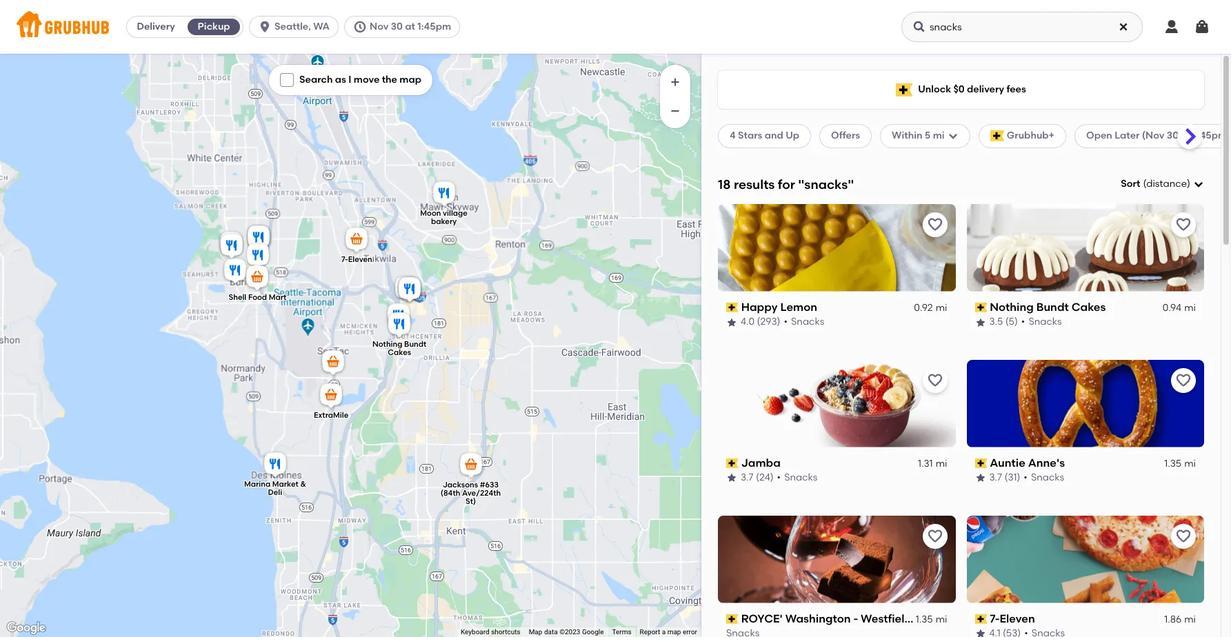 Task type: locate. For each thing, give the bounding box(es) containing it.
nothing down happy lemon image
[[372, 340, 402, 349]]

0 vertical spatial map
[[400, 74, 422, 86]]

error
[[683, 629, 697, 636]]

bundt
[[1037, 301, 1069, 314], [404, 340, 426, 349]]

0 vertical spatial 1.35 mi
[[1165, 458, 1196, 470]]

auntie
[[990, 456, 1026, 470]]

0 horizontal spatial nothing
[[372, 340, 402, 349]]

map
[[400, 74, 422, 86], [668, 629, 681, 636]]

0 vertical spatial subscription pass image
[[726, 303, 739, 313]]

subscription pass image right 0.92 mi
[[975, 303, 987, 313]]

at left 1:45pm
[[405, 21, 415, 32]]

0 horizontal spatial 1.35
[[916, 614, 933, 626]]

4 stars and up
[[730, 130, 800, 142]]

-
[[854, 612, 858, 625]]

• snacks for nothing bundt cakes
[[1022, 316, 1062, 328]]

snacks down anne's
[[1031, 472, 1065, 484]]

1 horizontal spatial 3.7
[[990, 472, 1002, 484]]

0 vertical spatial subscription pass image
[[975, 303, 987, 313]]

report a map error link
[[640, 629, 697, 636]]

anne's
[[1028, 456, 1065, 470]]

at left 1:45pm)
[[1181, 130, 1191, 142]]

marina market & deli image
[[261, 450, 289, 481]]

save this restaurant image for nothing bundt cakes
[[1176, 216, 1192, 233]]

(5)
[[1006, 316, 1018, 328]]

nothing bundt cakes inside map region
[[372, 340, 426, 357]]

0 vertical spatial eleven
[[348, 255, 372, 264]]

snacks right (24)
[[784, 472, 818, 484]]

0 horizontal spatial 7-
[[341, 255, 348, 264]]

star icon image
[[726, 317, 737, 328], [975, 317, 986, 328], [726, 473, 737, 484], [975, 473, 986, 484], [975, 629, 986, 637]]

1 vertical spatial 7-
[[990, 612, 1000, 625]]

cakes down nothing bundt cakes logo
[[1072, 301, 1106, 314]]

bundt down nothing bundt cakes logo
[[1037, 301, 1069, 314]]

seattle,
[[275, 21, 311, 32]]

svg image
[[1164, 19, 1180, 35], [353, 20, 367, 34], [913, 20, 926, 34], [1118, 21, 1129, 32], [283, 76, 291, 84]]

0 vertical spatial 7-eleven
[[341, 255, 372, 264]]

1 vertical spatial 1.35 mi
[[916, 614, 948, 626]]

save this restaurant image for jamba
[[927, 372, 943, 389]]

7 eleven image
[[343, 226, 370, 256]]

nothing bundt cakes image
[[385, 310, 413, 341]]

0 vertical spatial 30
[[391, 21, 403, 32]]

1:45pm
[[418, 21, 451, 32]]

• snacks for jamba
[[777, 472, 818, 484]]

later
[[1115, 130, 1140, 142]]

7-eleven inside map region
[[341, 255, 372, 264]]

auntie anne's logo image
[[967, 360, 1205, 447]]

1 horizontal spatial map
[[668, 629, 681, 636]]

• right (5) on the right
[[1022, 316, 1025, 328]]

1 vertical spatial map
[[668, 629, 681, 636]]

snacks right (5) on the right
[[1029, 316, 1062, 328]]

bundt down happy lemon image
[[404, 340, 426, 349]]

minus icon image
[[668, 104, 682, 118]]

30
[[391, 21, 403, 32], [1167, 130, 1179, 142]]

• right (31)
[[1024, 472, 1028, 484]]

star icon image down 'mall'
[[975, 629, 986, 637]]

subscription pass image left the auntie
[[975, 459, 987, 468]]

• snacks right (5) on the right
[[1022, 316, 1062, 328]]

offers
[[831, 130, 860, 142]]

food
[[248, 293, 267, 302]]

subscription pass image for auntie anne's
[[975, 459, 987, 468]]

4.0
[[741, 316, 755, 328]]

for
[[778, 176, 795, 192]]

plus icon image
[[668, 75, 682, 89]]

3.7
[[741, 472, 754, 484], [990, 472, 1002, 484]]

save this restaurant button
[[923, 212, 948, 237], [1171, 212, 1196, 237], [923, 368, 948, 393], [1171, 368, 1196, 393], [923, 524, 948, 549], [1171, 524, 1196, 549]]

1 horizontal spatial save this restaurant image
[[1176, 216, 1192, 233]]

0 horizontal spatial bundt
[[404, 340, 426, 349]]

(84th
[[440, 489, 460, 498]]

• snacks down anne's
[[1024, 472, 1065, 484]]

nothing bundt cakes up (5) on the right
[[990, 301, 1106, 314]]

star icon image left 4.0
[[726, 317, 737, 328]]

1 horizontal spatial eleven
[[1000, 612, 1035, 625]]

stars
[[738, 130, 763, 142]]

1 vertical spatial 30
[[1167, 130, 1179, 142]]

30 right 'nov'
[[391, 21, 403, 32]]

1 horizontal spatial nothing
[[990, 301, 1034, 314]]

mi for eleven
[[1185, 614, 1196, 626]]

1 horizontal spatial 7-eleven
[[990, 612, 1035, 625]]

3.7 (24)
[[741, 472, 774, 484]]

auntie anne's
[[990, 456, 1065, 470]]

nothing bundt cakes down happy lemon image
[[372, 340, 426, 357]]

1.35
[[1165, 458, 1182, 470], [916, 614, 933, 626]]

extramile image
[[317, 381, 345, 412]]

0 vertical spatial bundt
[[1037, 301, 1069, 314]]

jacksons
[[442, 481, 478, 490]]

7-eleven
[[341, 255, 372, 264], [990, 612, 1035, 625]]

7-
[[341, 255, 348, 264], [990, 612, 1000, 625]]

1 vertical spatial at
[[1181, 130, 1191, 142]]

subscription pass image
[[975, 303, 987, 313], [975, 459, 987, 468], [726, 615, 739, 624]]

terms
[[612, 629, 632, 636]]

1 vertical spatial nothing bundt cakes
[[372, 340, 426, 357]]

map right a at bottom right
[[668, 629, 681, 636]]

0 horizontal spatial 1.35 mi
[[916, 614, 948, 626]]

7-eleven logo image
[[967, 516, 1205, 603]]

within
[[892, 130, 923, 142]]

snacks
[[791, 316, 825, 328], [1029, 316, 1062, 328], [784, 472, 818, 484], [1031, 472, 1065, 484]]

lemon
[[781, 301, 817, 314]]

delivery
[[967, 83, 1004, 95]]

0 horizontal spatial nothing bundt cakes
[[372, 340, 426, 357]]

star icon image left 3.7 (24) on the right bottom of the page
[[726, 473, 737, 484]]

subscription pass image
[[726, 303, 739, 313], [726, 459, 739, 468], [975, 615, 987, 624]]

svg image
[[1194, 19, 1211, 35], [258, 20, 272, 34], [948, 131, 959, 142], [1193, 179, 1205, 190]]

1 vertical spatial cakes
[[388, 348, 411, 357]]

tacos el hass image
[[218, 232, 245, 262]]

nothing
[[990, 301, 1034, 314], [372, 340, 402, 349]]

• down happy lemon
[[784, 316, 788, 328]]

cakes inside map region
[[388, 348, 411, 357]]

none field containing sort
[[1121, 177, 1205, 191]]

1 horizontal spatial 1.35 mi
[[1165, 458, 1196, 470]]

sea tac marathon image
[[319, 348, 347, 379]]

map right the
[[400, 74, 422, 86]]

)
[[1187, 178, 1191, 190]]

1 vertical spatial subscription pass image
[[726, 459, 739, 468]]

0 horizontal spatial cakes
[[388, 348, 411, 357]]

at
[[405, 21, 415, 32], [1181, 130, 1191, 142]]

data
[[544, 629, 558, 636]]

unlock
[[918, 83, 951, 95]]

grubhub plus flag logo image for grubhub+
[[990, 131, 1004, 142]]

up
[[786, 130, 800, 142]]

move
[[354, 74, 380, 86]]

shell
[[228, 293, 246, 302]]

royce' washington - westfield southcenter mall
[[741, 612, 1007, 625]]

mi for bundt
[[1185, 302, 1196, 314]]

0 vertical spatial 1.35
[[1165, 458, 1182, 470]]

google
[[582, 629, 604, 636]]

1 save this restaurant image from the left
[[927, 216, 943, 233]]

grubhub plus flag logo image
[[896, 83, 913, 96], [990, 131, 1004, 142]]

1.35 mi for auntie anne's
[[1165, 458, 1196, 470]]

0 vertical spatial nothing
[[990, 301, 1034, 314]]

terms link
[[612, 629, 632, 636]]

bundt inside map region
[[404, 340, 426, 349]]

save this restaurant button for auntie anne's
[[1171, 368, 1196, 393]]

save this restaurant image for royce' washington - westfield southcenter mall
[[927, 528, 943, 545]]

3.7 left (24)
[[741, 472, 754, 484]]

grubhub plus flag logo image left unlock
[[896, 83, 913, 96]]

nothing bundt cakes logo image
[[967, 204, 1205, 292]]

&
[[300, 480, 306, 489]]

2 save this restaurant image from the left
[[1176, 216, 1192, 233]]

0 horizontal spatial save this restaurant image
[[927, 216, 943, 233]]

subscription pass image left royce'
[[726, 615, 739, 624]]

star icon image for 7-eleven
[[975, 629, 986, 637]]

mi for anne's
[[1185, 458, 1196, 470]]

(293)
[[757, 316, 781, 328]]

1 horizontal spatial grubhub plus flag logo image
[[990, 131, 1004, 142]]

18 results for "snacks"
[[718, 176, 854, 192]]

1 vertical spatial nothing
[[372, 340, 402, 349]]

map data ©2023 google
[[529, 629, 604, 636]]

• snacks right (24)
[[777, 472, 818, 484]]

snacks down lemon
[[791, 316, 825, 328]]

map
[[529, 629, 543, 636]]

nothing bundt cakes
[[990, 301, 1106, 314], [372, 340, 426, 357]]

1 vertical spatial 7-eleven
[[990, 612, 1035, 625]]

"snacks"
[[798, 176, 854, 192]]

nothing up (5) on the right
[[990, 301, 1034, 314]]

grubhub plus flag logo image for unlock $0 delivery fees
[[896, 83, 913, 96]]

save this restaurant image
[[927, 216, 943, 233], [1176, 216, 1192, 233]]

save this restaurant image for happy lemon
[[927, 216, 943, 233]]

at inside the nov 30 at 1:45pm button
[[405, 21, 415, 32]]

mall
[[984, 612, 1007, 625]]

1 vertical spatial 1.35
[[916, 614, 933, 626]]

1 horizontal spatial 30
[[1167, 130, 1179, 142]]

0 vertical spatial nothing bundt cakes
[[990, 301, 1106, 314]]

0 horizontal spatial grubhub plus flag logo image
[[896, 83, 913, 96]]

snacks for nothing bundt cakes
[[1029, 316, 1062, 328]]

subscription pass image for 7-eleven
[[975, 615, 987, 624]]

• snacks down lemon
[[784, 316, 825, 328]]

1 3.7 from the left
[[741, 472, 754, 484]]

mi
[[933, 130, 945, 142], [936, 302, 948, 314], [1185, 302, 1196, 314], [936, 458, 948, 470], [1185, 458, 1196, 470], [936, 614, 948, 626], [1185, 614, 1196, 626]]

• snacks
[[784, 316, 825, 328], [1022, 316, 1062, 328], [777, 472, 818, 484], [1024, 472, 1065, 484]]

save this restaurant button for nothing bundt cakes
[[1171, 212, 1196, 237]]

jamba image
[[392, 275, 420, 305]]

0 vertical spatial 7-
[[341, 255, 348, 264]]

30 right the (nov
[[1167, 130, 1179, 142]]

grubhub plus flag logo image left the grubhub+
[[990, 131, 1004, 142]]

0 horizontal spatial 3.7
[[741, 472, 754, 484]]

0 horizontal spatial at
[[405, 21, 415, 32]]

star icon image left the 3.7 (31)
[[975, 473, 986, 484]]

3.7 left (31)
[[990, 472, 1002, 484]]

shell food mart image
[[243, 264, 271, 294]]

jacksons #633 (84th ave/224th st) image
[[457, 451, 485, 482]]

1 vertical spatial subscription pass image
[[975, 459, 987, 468]]

1 vertical spatial bundt
[[404, 340, 426, 349]]

None field
[[1121, 177, 1205, 191]]

0 horizontal spatial 30
[[391, 21, 403, 32]]

0 horizontal spatial 7-eleven
[[341, 255, 372, 264]]

pickup button
[[185, 16, 243, 38]]

1 horizontal spatial 1.35
[[1165, 458, 1182, 470]]

0 vertical spatial grubhub plus flag logo image
[[896, 83, 913, 96]]

5
[[925, 130, 931, 142]]

moon
[[420, 209, 441, 218]]

cakes down nothing bundt cakes icon
[[388, 348, 411, 357]]

• right (24)
[[777, 472, 781, 484]]

moon village bakery
[[420, 209, 467, 226]]

pierro bakery image
[[244, 241, 271, 272]]

eleven inside map region
[[348, 255, 372, 264]]

star icon image left 3.5
[[975, 317, 986, 328]]

marina
[[244, 480, 270, 489]]

svg image inside the nov 30 at 1:45pm button
[[353, 20, 367, 34]]

happy lemon logo image
[[718, 204, 956, 292]]

google image
[[3, 620, 49, 637]]

a
[[662, 629, 666, 636]]

save this restaurant image for auntie anne's
[[1176, 372, 1192, 389]]

subscription pass image for royce' washington - westfield southcenter mall
[[726, 615, 739, 624]]

keyboard shortcuts button
[[461, 628, 521, 637]]

0 vertical spatial at
[[405, 21, 415, 32]]

2 vertical spatial subscription pass image
[[975, 615, 987, 624]]

(31)
[[1005, 472, 1021, 484]]

1.86 mi
[[1165, 614, 1196, 626]]

0 horizontal spatial eleven
[[348, 255, 372, 264]]

1.35 mi
[[1165, 458, 1196, 470], [916, 614, 948, 626]]

snacks for jamba
[[784, 472, 818, 484]]

2 vertical spatial subscription pass image
[[726, 615, 739, 624]]

0 vertical spatial cakes
[[1072, 301, 1106, 314]]

1 vertical spatial grubhub plus flag logo image
[[990, 131, 1004, 142]]

save this restaurant image
[[927, 372, 943, 389], [1176, 372, 1192, 389], [927, 528, 943, 545], [1176, 528, 1192, 545]]

2 3.7 from the left
[[990, 472, 1002, 484]]



Task type: vqa. For each thing, say whether or not it's contained in the screenshot.
1.35 related to Anne's
yes



Task type: describe. For each thing, give the bounding box(es) containing it.
(nov
[[1142, 130, 1165, 142]]

star icon image for happy lemon
[[726, 317, 737, 328]]

dairy queen image
[[217, 230, 245, 260]]

ronnie's market image
[[221, 257, 249, 287]]

search
[[299, 74, 333, 86]]

• for happy lemon
[[784, 316, 788, 328]]

18
[[718, 176, 731, 192]]

1.35 for washington
[[916, 614, 933, 626]]

save this restaurant button for happy lemon
[[923, 212, 948, 237]]

snacks for happy lemon
[[791, 316, 825, 328]]

mart
[[269, 293, 286, 302]]

report a map error
[[640, 629, 697, 636]]

southcenter
[[915, 612, 982, 625]]

delivery button
[[127, 16, 185, 38]]

moon village bakery image
[[430, 179, 458, 210]]

svg image inside seattle, wa button
[[258, 20, 272, 34]]

(24)
[[756, 472, 774, 484]]

results
[[734, 176, 775, 192]]

extramile
[[313, 411, 348, 420]]

1 horizontal spatial bundt
[[1037, 301, 1069, 314]]

royce' washington - westfield southcenter mall logo image
[[718, 516, 956, 603]]

3.7 for jamba
[[741, 472, 754, 484]]

market
[[272, 480, 298, 489]]

report
[[640, 629, 660, 636]]

save this restaurant button for 7-eleven
[[1171, 524, 1196, 549]]

auntie anne's image
[[396, 275, 423, 306]]

keyboard shortcuts
[[461, 629, 521, 636]]

star icon image for jamba
[[726, 473, 737, 484]]

#633
[[480, 481, 499, 490]]

happy lemon image
[[385, 301, 412, 332]]

(
[[1143, 178, 1147, 190]]

as
[[335, 74, 346, 86]]

happy lemon
[[741, 301, 817, 314]]

• for nothing bundt cakes
[[1022, 316, 1025, 328]]

seattle, wa button
[[249, 16, 344, 38]]

0.92 mi
[[914, 302, 948, 314]]

pickup
[[198, 21, 230, 32]]

main navigation navigation
[[0, 0, 1231, 54]]

shell food mart
[[228, 293, 286, 302]]

0.92
[[914, 302, 933, 314]]

1 horizontal spatial cakes
[[1072, 301, 1106, 314]]

mi for washington
[[936, 614, 948, 626]]

marina market & deli
[[244, 480, 306, 497]]

royce' washington - westfield southcenter mall image
[[396, 275, 423, 306]]

seattle, wa
[[275, 21, 330, 32]]

1 horizontal spatial 7-
[[990, 612, 1000, 625]]

1.86
[[1165, 614, 1182, 626]]

1 horizontal spatial nothing bundt cakes
[[990, 301, 1106, 314]]

save this restaurant button for royce' washington - westfield southcenter mall
[[923, 524, 948, 549]]

ave/224th
[[462, 489, 501, 498]]

0 horizontal spatial map
[[400, 74, 422, 86]]

nov 30 at 1:45pm button
[[344, 16, 466, 38]]

1.31
[[918, 458, 933, 470]]

7- inside map region
[[341, 255, 348, 264]]

• snacks for happy lemon
[[784, 316, 825, 328]]

open later (nov 30 at 1:45pm)
[[1087, 130, 1231, 142]]

star icon image for auntie anne's
[[975, 473, 986, 484]]

• for jamba
[[777, 472, 781, 484]]

open
[[1087, 130, 1113, 142]]

sort
[[1121, 178, 1141, 190]]

antojitos michalisco 1st ave image
[[245, 224, 272, 254]]

keyboard
[[461, 629, 490, 636]]

snacks for auntie anne's
[[1031, 472, 1065, 484]]

subscription pass image for jamba
[[726, 459, 739, 468]]

subscription pass image for nothing bundt cakes
[[975, 303, 987, 313]]

wa
[[313, 21, 330, 32]]

• for auntie anne's
[[1024, 472, 1028, 484]]

nothing inside map region
[[372, 340, 402, 349]]

happy
[[741, 301, 778, 314]]

sort ( distance )
[[1121, 178, 1191, 190]]

$0
[[954, 83, 965, 95]]

within 5 mi
[[892, 130, 945, 142]]

distance
[[1147, 178, 1187, 190]]

©2023
[[560, 629, 581, 636]]

and
[[765, 130, 784, 142]]

3.7 for auntie anne's
[[990, 472, 1002, 484]]

• snacks for auntie anne's
[[1024, 472, 1065, 484]]

1.35 mi for royce' washington - westfield southcenter mall
[[916, 614, 948, 626]]

4
[[730, 130, 736, 142]]

30 inside button
[[391, 21, 403, 32]]

3.5 (5)
[[990, 316, 1018, 328]]

bakery
[[431, 217, 457, 226]]

1 horizontal spatial at
[[1181, 130, 1191, 142]]

0.94 mi
[[1163, 302, 1196, 314]]

nov
[[370, 21, 389, 32]]

fees
[[1007, 83, 1026, 95]]

jamba logo image
[[718, 360, 956, 447]]

royce'
[[741, 612, 783, 625]]

Search for food, convenience, alcohol... search field
[[902, 12, 1143, 42]]

1:45pm)
[[1194, 130, 1231, 142]]

unlock $0 delivery fees
[[918, 83, 1026, 95]]

save this restaurant button for jamba
[[923, 368, 948, 393]]

3.7 (31)
[[990, 472, 1021, 484]]

1.35 for anne's
[[1165, 458, 1182, 470]]

jamba
[[741, 456, 781, 470]]

subscription pass image for happy lemon
[[726, 303, 739, 313]]

i
[[349, 74, 351, 86]]

st)
[[465, 497, 476, 506]]

save this restaurant image for 7-eleven
[[1176, 528, 1192, 545]]

westfield
[[861, 612, 912, 625]]

mawadda cafe image
[[245, 224, 272, 254]]

grubhub+
[[1007, 130, 1055, 142]]

mi for lemon
[[936, 302, 948, 314]]

1 vertical spatial eleven
[[1000, 612, 1035, 625]]

star icon image for nothing bundt cakes
[[975, 317, 986, 328]]

jacksons #633 (84th ave/224th st)
[[440, 481, 501, 506]]

map region
[[0, 0, 767, 637]]

washington
[[786, 612, 851, 625]]

deli
[[268, 488, 282, 497]]

3.5
[[990, 316, 1003, 328]]

1.31 mi
[[918, 458, 948, 470]]

nov 30 at 1:45pm
[[370, 21, 451, 32]]

the
[[382, 74, 397, 86]]



